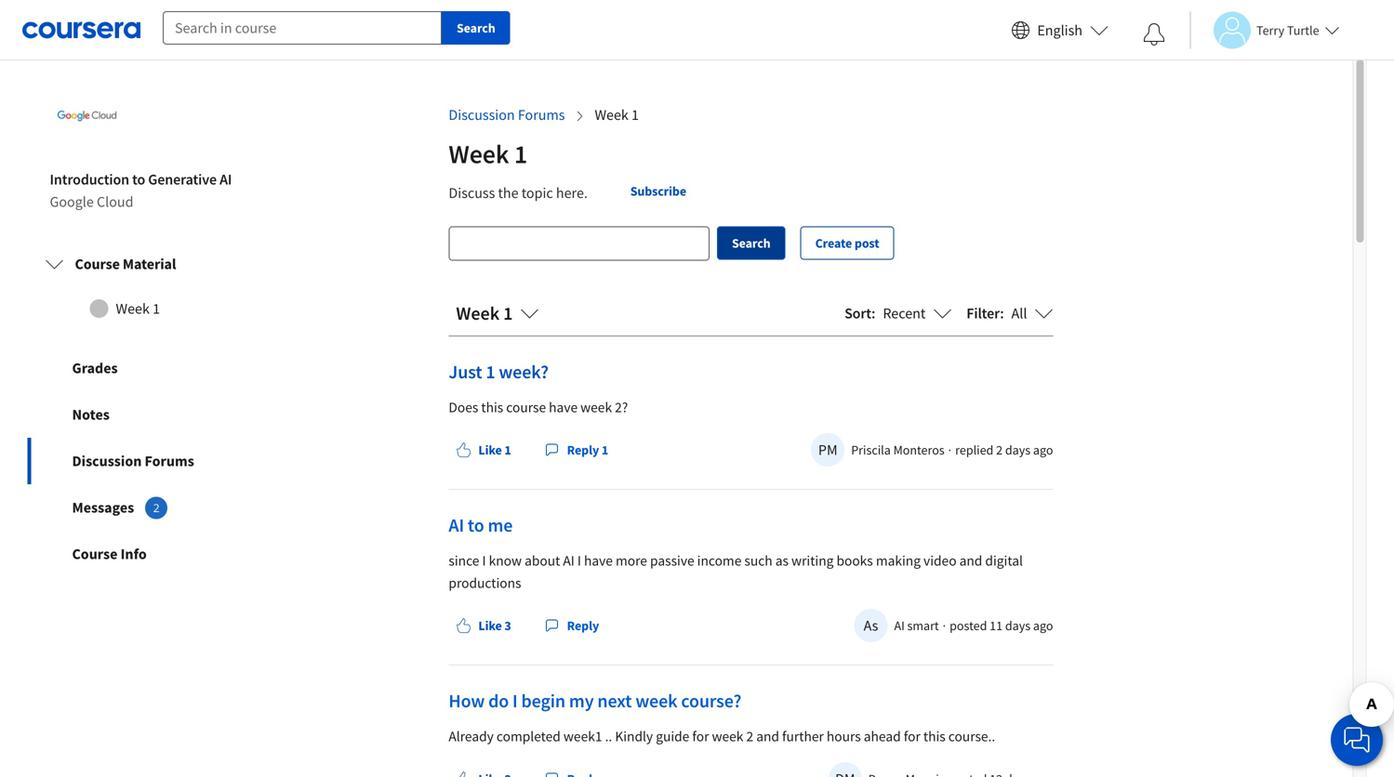 Task type: locate. For each thing, give the bounding box(es) containing it.
thumbs up image inside like 1 button
[[456, 443, 471, 458]]

chat with us image
[[1343, 726, 1372, 756]]

0 vertical spatial search button
[[442, 11, 510, 45]]

1 vertical spatial search button
[[717, 227, 786, 260]]

week1
[[564, 728, 602, 746]]

english button
[[1004, 0, 1117, 60]]

thumbs up image
[[456, 443, 471, 458], [456, 619, 471, 634], [456, 772, 471, 778]]

do
[[489, 690, 509, 713]]

0 horizontal spatial search button
[[442, 11, 510, 45]]

this left course..
[[924, 728, 946, 746]]

0 vertical spatial discussion forums link
[[449, 106, 565, 124]]

discussion up messages at left
[[72, 452, 142, 471]]

1 horizontal spatial and
[[960, 552, 983, 570]]

1 right just
[[486, 360, 495, 384]]

course
[[75, 255, 120, 274], [72, 545, 118, 564]]

recent button
[[883, 302, 952, 325]]

0 vertical spatial 2
[[997, 442, 1003, 459]]

0 horizontal spatial week
[[581, 399, 612, 416]]

week 1 right chevron right icon
[[595, 106, 639, 124]]

0 horizontal spatial this
[[481, 399, 504, 416]]

0 horizontal spatial for
[[693, 728, 709, 746]]

0 horizontal spatial discussion forums
[[72, 452, 194, 471]]

2 reply from the top
[[567, 618, 599, 634]]

1 vertical spatial this
[[924, 728, 946, 746]]

1 for from the left
[[693, 728, 709, 746]]

ai up since
[[449, 514, 464, 537]]

i right do
[[513, 690, 518, 713]]

2 vertical spatial thumbs up image
[[456, 772, 471, 778]]

1 horizontal spatial week
[[636, 690, 678, 713]]

0 vertical spatial days
[[1006, 442, 1031, 459]]

reply right 3
[[567, 618, 599, 634]]

1 vertical spatial search
[[732, 235, 771, 252]]

my
[[569, 690, 594, 713]]

1 horizontal spatial discussion
[[449, 106, 515, 124]]

1 horizontal spatial for
[[904, 728, 921, 746]]

week 1
[[595, 106, 639, 124], [449, 138, 528, 170], [116, 300, 160, 318], [456, 302, 513, 325]]

next
[[598, 690, 632, 713]]

course..
[[949, 728, 996, 746]]

1 up discuss the topic here.
[[514, 138, 528, 170]]

1
[[632, 106, 639, 124], [514, 138, 528, 170], [153, 300, 160, 318], [504, 302, 513, 325], [486, 360, 495, 384], [505, 442, 511, 459], [602, 442, 609, 459]]

1 reply from the top
[[567, 442, 599, 459]]

1 horizontal spatial have
[[584, 552, 613, 570]]

like 1 button
[[449, 434, 519, 467]]

passive
[[650, 552, 695, 570]]

ai to me link
[[449, 514, 513, 537]]

search button
[[442, 11, 510, 45], [717, 227, 786, 260]]

0 horizontal spatial to
[[132, 170, 145, 189]]

1 down course at the left bottom of page
[[505, 442, 511, 459]]

reply 1
[[567, 442, 609, 459]]

generative
[[148, 170, 217, 189]]

0 vertical spatial discussion forums
[[449, 106, 565, 124]]

0 horizontal spatial search
[[457, 20, 496, 36]]

have
[[549, 399, 578, 416], [584, 552, 613, 570]]

just 1 week?
[[449, 360, 549, 384]]

0 horizontal spatial ·
[[943, 618, 946, 634]]

1 vertical spatial ·
[[943, 618, 946, 634]]

and inside since i know about ai i have more passive income such as writing   books making video and digital productions
[[960, 552, 983, 570]]

1 days from the top
[[1006, 442, 1031, 459]]

1 horizontal spatial forums
[[518, 106, 565, 124]]

1 horizontal spatial search button
[[717, 227, 786, 260]]

2 days from the top
[[1006, 618, 1031, 634]]

i
[[482, 552, 486, 570], [578, 552, 582, 570], [513, 690, 518, 713]]

0 vertical spatial thumbs up image
[[456, 443, 471, 458]]

week
[[595, 106, 629, 124], [449, 138, 509, 170], [116, 300, 150, 318], [456, 302, 500, 325]]

forums down notes link
[[145, 452, 194, 471]]

2 up course info link
[[153, 501, 160, 516]]

1 ago from the top
[[1034, 442, 1054, 459]]

ago for me
[[1034, 618, 1054, 634]]

discussion up discuss
[[449, 106, 515, 124]]

0 horizontal spatial forums
[[145, 452, 194, 471]]

making
[[876, 552, 921, 570]]

0 horizontal spatial discussion
[[72, 452, 142, 471]]

ago right replied
[[1034, 442, 1054, 459]]

week down course material
[[116, 300, 150, 318]]

1 vertical spatial to
[[468, 514, 484, 537]]

create post
[[816, 235, 880, 252]]

thumbs up image left like 1 on the bottom of page
[[456, 443, 471, 458]]

for right ahead in the right bottom of the page
[[904, 728, 921, 746]]

0 vertical spatial like
[[479, 442, 502, 459]]

1 down course material dropdown button
[[153, 300, 160, 318]]

0 horizontal spatial 2
[[153, 501, 160, 516]]

ai
[[220, 170, 232, 189], [449, 514, 464, 537], [563, 552, 575, 570], [895, 618, 905, 634]]

help center image
[[1346, 730, 1369, 752]]

week left 2?
[[581, 399, 612, 416]]

0 vertical spatial this
[[481, 399, 504, 416]]

to left the me
[[468, 514, 484, 537]]

course info link
[[27, 531, 295, 578]]

thumbs up image for just
[[456, 443, 471, 458]]

ai to me
[[449, 514, 513, 537]]

1 vertical spatial like
[[479, 618, 502, 634]]

forums left chevron right icon
[[518, 106, 565, 124]]

coursera image
[[22, 15, 141, 45]]

for right guide
[[693, 728, 709, 746]]

this right does on the bottom
[[481, 399, 504, 416]]

Search in course text field
[[163, 11, 442, 45]]

1 vertical spatial have
[[584, 552, 613, 570]]

like down "does this course have week 2?"
[[479, 442, 502, 459]]

to for ai
[[468, 514, 484, 537]]

notes
[[72, 406, 110, 424]]

week right chevron right icon
[[595, 106, 629, 124]]

course inside dropdown button
[[75, 255, 120, 274]]

and
[[960, 552, 983, 570], [757, 728, 780, 746]]

· for ai to me
[[943, 618, 946, 634]]

· right smart
[[943, 618, 946, 634]]

the
[[498, 184, 519, 203]]

2 for from the left
[[904, 728, 921, 746]]

3 thumbs up image from the top
[[456, 772, 471, 778]]

to inside introduction to generative ai google cloud
[[132, 170, 145, 189]]

0 vertical spatial course
[[75, 255, 120, 274]]

grades link
[[27, 345, 295, 392]]

2 thumbs up image from the top
[[456, 619, 471, 634]]

discussion forums link
[[449, 106, 565, 124], [27, 438, 295, 485]]

create post button
[[801, 227, 895, 260]]

discussion forums link up messages at left
[[27, 438, 295, 485]]

discussion forums left chevron right icon
[[449, 106, 565, 124]]

1 horizontal spatial to
[[468, 514, 484, 537]]

like 1
[[479, 442, 511, 459]]

·
[[949, 442, 952, 459], [943, 618, 946, 634]]

replied
[[956, 442, 994, 459]]

have left 'more' in the bottom of the page
[[584, 552, 613, 570]]

1 horizontal spatial this
[[924, 728, 946, 746]]

1 vertical spatial reply
[[567, 618, 599, 634]]

1 vertical spatial ago
[[1034, 618, 1054, 634]]

discussion forums link left chevron right icon
[[449, 106, 565, 124]]

video
[[924, 552, 957, 570]]

reply down "does this course have week 2?"
[[567, 442, 599, 459]]

like left 3
[[479, 618, 502, 634]]

like for to
[[479, 618, 502, 634]]

google cloud image
[[50, 79, 124, 154]]

days right replied
[[1006, 442, 1031, 459]]

like for 1
[[479, 442, 502, 459]]

0 vertical spatial ago
[[1034, 442, 1054, 459]]

for
[[693, 728, 709, 746], [904, 728, 921, 746]]

search button for search in course text box
[[442, 11, 510, 45]]

2 left further
[[747, 728, 754, 746]]

0 vertical spatial and
[[960, 552, 983, 570]]

as
[[864, 617, 879, 635]]

have right course at the left bottom of page
[[549, 399, 578, 416]]

priscila
[[852, 442, 891, 459]]

reply
[[567, 442, 599, 459], [567, 618, 599, 634]]

week 1 button
[[456, 302, 539, 325]]

guide
[[656, 728, 690, 746]]

0 vertical spatial to
[[132, 170, 145, 189]]

days for ai to me
[[1006, 618, 1031, 634]]

to
[[132, 170, 145, 189], [468, 514, 484, 537]]

search button for search input field
[[717, 227, 786, 260]]

course for course material
[[75, 255, 120, 274]]

1 like from the top
[[479, 442, 502, 459]]

2 vertical spatial week
[[712, 728, 744, 746]]

1 vertical spatial 2
[[153, 501, 160, 516]]

0 vertical spatial ·
[[949, 442, 952, 459]]

course material button
[[30, 238, 293, 290]]

course?
[[681, 690, 742, 713]]

· replied 2 days ago
[[949, 442, 1054, 459]]

1 thumbs up image from the top
[[456, 443, 471, 458]]

0 horizontal spatial have
[[549, 399, 578, 416]]

thumbs up image down already
[[456, 772, 471, 778]]

this
[[481, 399, 504, 416], [924, 728, 946, 746]]

ai right about
[[563, 552, 575, 570]]

posted
[[950, 618, 988, 634]]

1 horizontal spatial ·
[[949, 442, 952, 459]]

1 horizontal spatial search
[[732, 235, 771, 252]]

cloud
[[97, 193, 133, 211]]

subscribe button
[[603, 175, 714, 208]]

0 horizontal spatial discussion forums link
[[27, 438, 295, 485]]

pm
[[819, 441, 838, 460]]

i right since
[[482, 552, 486, 570]]

2 right replied
[[997, 442, 1003, 459]]

create
[[816, 235, 853, 252]]

and right 'video'
[[960, 552, 983, 570]]

discussion forums down notes link
[[72, 452, 194, 471]]

ai inside since i know about ai i have more passive income such as writing   books making video and digital productions
[[563, 552, 575, 570]]

already completed week1 .. kindly guide for week 2 and further hours ahead for this course..
[[449, 728, 996, 746]]

all
[[1012, 304, 1028, 323]]

show notifications image
[[1144, 23, 1166, 46]]

2 vertical spatial 2
[[747, 728, 754, 746]]

1 vertical spatial days
[[1006, 618, 1031, 634]]

days for just 1 week?
[[1006, 442, 1031, 459]]

days right 11
[[1006, 618, 1031, 634]]

discussion forums
[[449, 106, 565, 124], [72, 452, 194, 471]]

ago
[[1034, 442, 1054, 459], [1034, 618, 1054, 634]]

0 vertical spatial search
[[457, 20, 496, 36]]

1 vertical spatial thumbs up image
[[456, 619, 471, 634]]

2 ago from the top
[[1034, 618, 1054, 634]]

ago right 11
[[1034, 618, 1054, 634]]

days
[[1006, 442, 1031, 459], [1006, 618, 1031, 634]]

1 vertical spatial course
[[72, 545, 118, 564]]

1 vertical spatial discussion forums link
[[27, 438, 295, 485]]

week 1 down the material on the top left of the page
[[116, 300, 160, 318]]

kindly
[[615, 728, 653, 746]]

course left "info"
[[72, 545, 118, 564]]

to up cloud
[[132, 170, 145, 189]]

hours
[[827, 728, 861, 746]]

2 like from the top
[[479, 618, 502, 634]]

week up guide
[[636, 690, 678, 713]]

Search Input field
[[450, 228, 709, 260]]

and left further
[[757, 728, 780, 746]]

ai right generative
[[220, 170, 232, 189]]

notes link
[[27, 392, 295, 438]]

does
[[449, 399, 479, 416]]

course left the material on the top left of the page
[[75, 255, 120, 274]]

thumbs up image inside like 3 button
[[456, 619, 471, 634]]

have inside since i know about ai i have more passive income such as writing   books making video and digital productions
[[584, 552, 613, 570]]

· left replied
[[949, 442, 952, 459]]

forums
[[518, 106, 565, 124], [145, 452, 194, 471]]

1 horizontal spatial discussion forums link
[[449, 106, 565, 124]]

0 vertical spatial reply
[[567, 442, 599, 459]]

i right about
[[578, 552, 582, 570]]

week down course? at the bottom
[[712, 728, 744, 746]]

thumbs up image left like 3
[[456, 619, 471, 634]]

1 vertical spatial week
[[636, 690, 678, 713]]

discussion
[[449, 106, 515, 124], [72, 452, 142, 471]]

1 inside button
[[505, 442, 511, 459]]

0 horizontal spatial and
[[757, 728, 780, 746]]



Task type: describe. For each thing, give the bounding box(es) containing it.
1 horizontal spatial i
[[513, 690, 518, 713]]

2 horizontal spatial i
[[578, 552, 582, 570]]

0 vertical spatial have
[[549, 399, 578, 416]]

google
[[50, 193, 94, 211]]

know
[[489, 552, 522, 570]]

course
[[506, 399, 546, 416]]

productions
[[449, 574, 522, 592]]

chevron right image
[[573, 109, 588, 124]]

how do i begin my next week course? link
[[449, 690, 742, 713]]

books
[[837, 552, 873, 570]]

2 horizontal spatial week
[[712, 728, 744, 746]]

priscila monteros
[[852, 442, 945, 459]]

messages
[[72, 499, 134, 518]]

ahead
[[864, 728, 901, 746]]

reply for reply 1
[[567, 442, 599, 459]]

ai smart
[[895, 618, 939, 634]]

recent
[[883, 304, 926, 323]]

week 1 up discuss
[[449, 138, 528, 170]]

sort:
[[845, 304, 876, 323]]

begin
[[522, 690, 566, 713]]

1 vertical spatial discussion forums
[[72, 452, 194, 471]]

digital
[[986, 552, 1023, 570]]

turtle
[[1288, 22, 1320, 39]]

3
[[505, 618, 511, 634]]

like 3
[[479, 618, 511, 634]]

ago for week?
[[1034, 442, 1054, 459]]

course info
[[72, 545, 147, 564]]

2?
[[615, 399, 628, 416]]

reply for reply
[[567, 618, 599, 634]]

thumbs up image for ai
[[456, 619, 471, 634]]

how
[[449, 690, 485, 713]]

introduction to generative ai google cloud
[[50, 170, 232, 211]]

reply 1 link
[[538, 434, 616, 467]]

such
[[745, 552, 773, 570]]

0 vertical spatial forums
[[518, 106, 565, 124]]

week?
[[499, 360, 549, 384]]

topic
[[522, 184, 553, 203]]

week up discuss
[[449, 138, 509, 170]]

all button
[[1012, 302, 1054, 325]]

discuss
[[449, 184, 495, 203]]

just 1 week? link
[[449, 360, 549, 384]]

english
[[1038, 21, 1083, 40]]

monteros
[[894, 442, 945, 459]]

me
[[488, 514, 513, 537]]

to for introduction
[[132, 170, 145, 189]]

filter:
[[967, 304, 1005, 323]]

1 up just 1 week? link on the left top of the page
[[504, 302, 513, 325]]

0 horizontal spatial i
[[482, 552, 486, 570]]

1 vertical spatial and
[[757, 728, 780, 746]]

0 vertical spatial discussion
[[449, 106, 515, 124]]

1 right chevron right icon
[[632, 106, 639, 124]]

..
[[605, 728, 612, 746]]

reply link
[[538, 609, 607, 643]]

as
[[776, 552, 789, 570]]

0 vertical spatial week
[[581, 399, 612, 416]]

week 1 up just 1 week? link on the left top of the page
[[456, 302, 513, 325]]

terry turtle
[[1257, 22, 1320, 39]]

search for search button associated with search in course text box
[[457, 20, 496, 36]]

11
[[990, 618, 1003, 634]]

course material
[[75, 255, 176, 274]]

· for just 1 week?
[[949, 442, 952, 459]]

since i know about ai i have more passive income such as writing   books making video and digital productions
[[449, 552, 1023, 592]]

1 horizontal spatial discussion forums
[[449, 106, 565, 124]]

does this course have week 2?
[[449, 399, 628, 416]]

here.
[[556, 184, 588, 203]]

writing
[[792, 552, 834, 570]]

since
[[449, 552, 480, 570]]

· posted 11 days ago
[[943, 618, 1054, 634]]

more
[[616, 552, 648, 570]]

material
[[123, 255, 176, 274]]

1 horizontal spatial 2
[[747, 728, 754, 746]]

like 3 button
[[449, 609, 519, 643]]

1 down "does this course have week 2?"
[[602, 442, 609, 459]]

course for course info
[[72, 545, 118, 564]]

further
[[783, 728, 824, 746]]

ai inside introduction to generative ai google cloud
[[220, 170, 232, 189]]

terry turtle button
[[1190, 12, 1340, 49]]

1 vertical spatial discussion
[[72, 452, 142, 471]]

already
[[449, 728, 494, 746]]

grades
[[72, 359, 118, 378]]

introduction
[[50, 170, 129, 189]]

1 vertical spatial forums
[[145, 452, 194, 471]]

search for search button associated with search input field
[[732, 235, 771, 252]]

subscribe
[[631, 183, 687, 200]]

2 horizontal spatial 2
[[997, 442, 1003, 459]]

completed
[[497, 728, 561, 746]]

discuss the topic here.
[[449, 184, 588, 203]]

week up just
[[456, 302, 500, 325]]

ai left smart
[[895, 618, 905, 634]]

income
[[698, 552, 742, 570]]

how do i begin my next week course?
[[449, 690, 742, 713]]

week 1 link
[[45, 290, 278, 328]]

post
[[855, 235, 880, 252]]

terry
[[1257, 22, 1285, 39]]

smart
[[908, 618, 939, 634]]

just
[[449, 360, 482, 384]]

info
[[121, 545, 147, 564]]

about
[[525, 552, 560, 570]]



Task type: vqa. For each thing, say whether or not it's contained in the screenshot.
information
no



